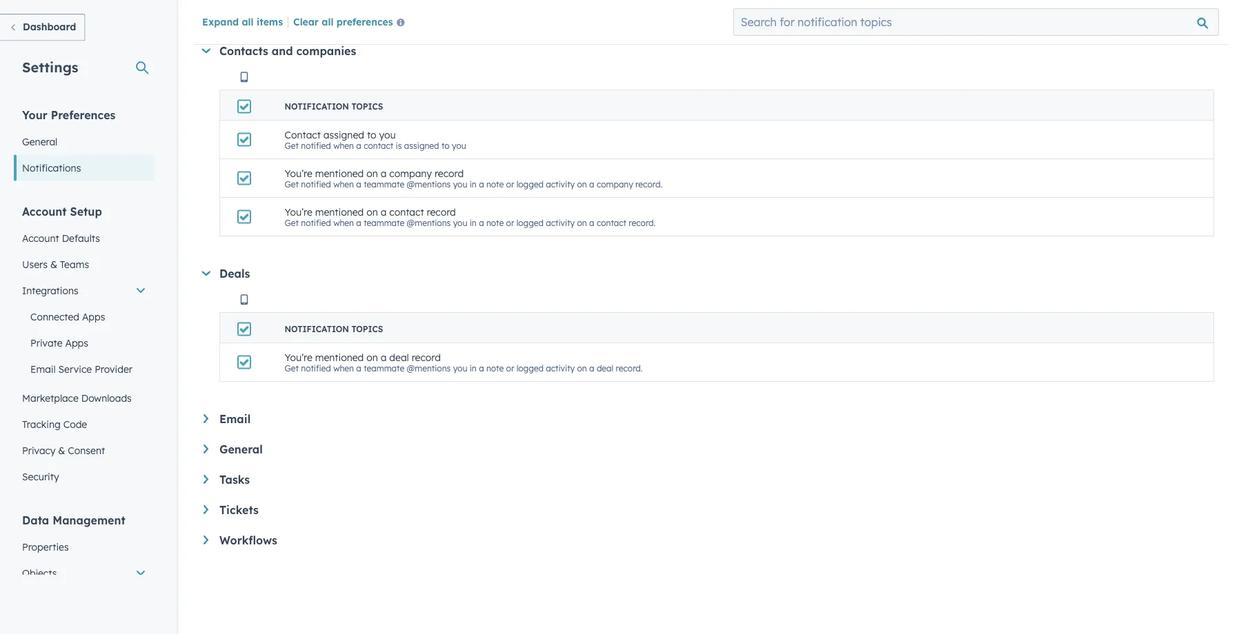 Task type: describe. For each thing, give the bounding box(es) containing it.
expand all items
[[202, 15, 283, 27]]

0 horizontal spatial deal
[[389, 351, 409, 364]]

privacy
[[22, 445, 55, 457]]

activity for you're mentioned on a contact record
[[546, 218, 575, 228]]

@mentions for company
[[407, 179, 451, 190]]

when for deal
[[333, 364, 354, 374]]

account defaults
[[22, 232, 100, 244]]

teammate for contact
[[364, 218, 405, 228]]

downloads
[[81, 392, 132, 404]]

general inside your preferences element
[[22, 136, 57, 148]]

when for company
[[333, 179, 354, 190]]

private
[[30, 337, 62, 349]]

notifications
[[22, 162, 81, 174]]

caret image for general
[[204, 445, 208, 454]]

marketplace downloads
[[22, 392, 132, 404]]

notification for deals
[[285, 324, 349, 335]]

mentioned for company
[[315, 167, 364, 179]]

contacts
[[219, 44, 268, 58]]

tracking code
[[22, 419, 87, 431]]

activity for you're mentioned on a deal record
[[546, 364, 575, 374]]

deals button
[[201, 267, 1215, 281]]

caret image for tasks
[[204, 475, 208, 484]]

dashboard link
[[0, 14, 85, 41]]

preferences
[[51, 108, 116, 122]]

privacy & consent link
[[14, 438, 155, 464]]

record for you're mentioned on a contact record
[[427, 206, 456, 218]]

notification topics for contacts and companies
[[285, 101, 383, 112]]

Search for notification topics search field
[[733, 8, 1219, 36]]

in for you're mentioned on a company record
[[470, 179, 477, 190]]

users & teams link
[[14, 252, 155, 278]]

security
[[22, 471, 59, 483]]

marketplace
[[22, 392, 79, 404]]

all for clear
[[322, 15, 334, 27]]

is
[[396, 141, 402, 151]]

objects
[[22, 568, 57, 580]]

expand all items button
[[202, 15, 283, 27]]

teams
[[60, 258, 89, 271]]

tracking code link
[[14, 412, 155, 438]]

tasks
[[219, 473, 250, 487]]

record. for you're mentioned on a company record
[[636, 179, 663, 190]]

you for you're mentioned on a company record
[[453, 179, 467, 190]]

you're mentioned on a contact record get notified when a teammate @mentions you in a note or logged activity on a contact record.
[[285, 206, 656, 228]]

0 horizontal spatial to
[[367, 129, 376, 141]]

contacts and companies
[[219, 44, 356, 58]]

notified inside contact assigned to you get notified when a contact is assigned to you
[[301, 141, 331, 151]]

record. for you're mentioned on a deal record
[[616, 364, 643, 374]]

or for you're mentioned on a deal record
[[506, 364, 514, 374]]

topics for contacts and companies
[[352, 101, 383, 112]]

defaults
[[62, 232, 100, 244]]

your preferences element
[[14, 107, 155, 181]]

integrations
[[22, 285, 78, 297]]

workflows
[[219, 534, 277, 548]]

email service provider
[[30, 363, 132, 375]]

users
[[22, 258, 48, 271]]

integrations button
[[14, 278, 155, 304]]

marketplace downloads link
[[14, 385, 155, 412]]

notified for you're mentioned on a contact record
[[301, 218, 331, 228]]

notified for you're mentioned on a deal record
[[301, 364, 331, 374]]

or for you're mentioned on a contact record
[[506, 218, 514, 228]]

you're for you're mentioned on a deal record
[[285, 351, 312, 364]]

clear all preferences button
[[293, 14, 410, 31]]

record for you're mentioned on a deal record
[[412, 351, 441, 364]]

notified for you're mentioned on a company record
[[301, 179, 331, 190]]

account defaults link
[[14, 225, 155, 252]]

email for email service provider
[[30, 363, 56, 375]]

& for users
[[50, 258, 57, 271]]

0 horizontal spatial assigned
[[324, 129, 364, 141]]

account setup element
[[14, 204, 155, 490]]

workflows button
[[204, 534, 1215, 548]]

general button
[[204, 443, 1215, 457]]

teammate for company
[[364, 179, 405, 190]]

clear
[[293, 15, 319, 27]]

expand
[[202, 15, 239, 27]]

record for you're mentioned on a company record
[[435, 167, 464, 179]]

1 horizontal spatial company
[[597, 179, 633, 190]]

tasks button
[[204, 473, 1215, 487]]

contact assigned to you get notified when a contact is assigned to you
[[285, 129, 466, 151]]

provider
[[95, 363, 132, 375]]

caret image for tickets
[[204, 506, 208, 515]]

properties
[[22, 541, 69, 553]]

settings
[[22, 58, 78, 76]]

mentioned for contact
[[315, 206, 364, 218]]

tickets button
[[204, 504, 1215, 518]]

account setup
[[22, 205, 102, 218]]

setup
[[70, 205, 102, 218]]

you're mentioned on a deal record get notified when a teammate @mentions you in a note or logged activity on a deal record.
[[285, 351, 643, 374]]

notifications link
[[14, 155, 155, 181]]

data
[[22, 514, 49, 528]]

mentioned for deal
[[315, 351, 364, 364]]

connected
[[30, 311, 79, 323]]

all for expand
[[242, 15, 254, 27]]

privacy & consent
[[22, 445, 105, 457]]

teammate for deal
[[364, 364, 405, 374]]



Task type: vqa. For each thing, say whether or not it's contained in the screenshot.
2nd Notification from the bottom of the page
yes



Task type: locate. For each thing, give the bounding box(es) containing it.
1 notification topics from the top
[[285, 101, 383, 112]]

logged inside you're mentioned on a deal record get notified when a teammate @mentions you in a note or logged activity on a deal record.
[[517, 364, 544, 374]]

1 notified from the top
[[301, 141, 331, 151]]

0 vertical spatial &
[[50, 258, 57, 271]]

1 vertical spatial general
[[219, 443, 263, 457]]

caret image inside "tasks" dropdown button
[[204, 475, 208, 484]]

3 activity from the top
[[546, 364, 575, 374]]

record. for you're mentioned on a contact record
[[629, 218, 656, 228]]

3 when from the top
[[333, 218, 354, 228]]

email button
[[204, 413, 1215, 426]]

1 all from the left
[[242, 15, 254, 27]]

1 notification from the top
[[285, 101, 349, 112]]

activity for you're mentioned on a company record
[[546, 179, 575, 190]]

assigned right the is
[[404, 141, 439, 151]]

2 vertical spatial note
[[486, 364, 504, 374]]

note inside you're mentioned on a contact record get notified when a teammate @mentions you in a note or logged activity on a contact record.
[[486, 218, 504, 228]]

1 vertical spatial or
[[506, 218, 514, 228]]

and
[[272, 44, 293, 58]]

1 horizontal spatial deal
[[597, 364, 614, 374]]

1 vertical spatial apps
[[65, 337, 88, 349]]

caret image for workflows
[[204, 536, 208, 545]]

caret image inside email dropdown button
[[204, 415, 208, 424]]

mentioned inside you're mentioned on a contact record get notified when a teammate @mentions you in a note or logged activity on a contact record.
[[315, 206, 364, 218]]

1 horizontal spatial all
[[322, 15, 334, 27]]

0 vertical spatial in
[[470, 179, 477, 190]]

0 vertical spatial mentioned
[[315, 167, 364, 179]]

1 vertical spatial record
[[427, 206, 456, 218]]

you inside you're mentioned on a contact record get notified when a teammate @mentions you in a note or logged activity on a contact record.
[[453, 218, 467, 228]]

get
[[285, 141, 299, 151], [285, 179, 299, 190], [285, 218, 299, 228], [285, 364, 299, 374]]

contact
[[364, 141, 394, 151], [389, 206, 424, 218], [597, 218, 627, 228]]

get inside you're mentioned on a deal record get notified when a teammate @mentions you in a note or logged activity on a deal record.
[[285, 364, 299, 374]]

assigned right contact
[[324, 129, 364, 141]]

record. inside you're mentioned on a deal record get notified when a teammate @mentions you in a note or logged activity on a deal record.
[[616, 364, 643, 374]]

1 vertical spatial mentioned
[[315, 206, 364, 218]]

get inside you're mentioned on a contact record get notified when a teammate @mentions you in a note or logged activity on a contact record.
[[285, 218, 299, 228]]

1 vertical spatial activity
[[546, 218, 575, 228]]

3 you're from the top
[[285, 351, 312, 364]]

1 vertical spatial &
[[58, 445, 65, 457]]

logged inside you're mentioned on a contact record get notified when a teammate @mentions you in a note or logged activity on a contact record.
[[517, 218, 544, 228]]

on
[[367, 167, 378, 179], [577, 179, 587, 190], [367, 206, 378, 218], [577, 218, 587, 228], [367, 351, 378, 364], [577, 364, 587, 374]]

apps inside "link"
[[82, 311, 105, 323]]

you for you're mentioned on a deal record
[[453, 364, 467, 374]]

you inside you're mentioned on a deal record get notified when a teammate @mentions you in a note or logged activity on a deal record.
[[453, 364, 467, 374]]

1 topics from the top
[[352, 101, 383, 112]]

activity inside you're mentioned on a deal record get notified when a teammate @mentions you in a note or logged activity on a deal record.
[[546, 364, 575, 374]]

you
[[379, 129, 396, 141], [452, 141, 466, 151], [453, 179, 467, 190], [453, 218, 467, 228], [453, 364, 467, 374]]

in
[[470, 179, 477, 190], [470, 218, 477, 228], [470, 364, 477, 374]]

get for you're mentioned on a contact record
[[285, 218, 299, 228]]

1 horizontal spatial email
[[219, 413, 251, 426]]

your
[[22, 108, 47, 122]]

3 get from the top
[[285, 218, 299, 228]]

4 notified from the top
[[301, 364, 331, 374]]

tracking
[[22, 419, 61, 431]]

3 mentioned from the top
[[315, 351, 364, 364]]

caret image inside deals dropdown button
[[202, 271, 211, 276]]

0 vertical spatial record
[[435, 167, 464, 179]]

when for contact
[[333, 218, 354, 228]]

2 vertical spatial caret image
[[204, 506, 208, 515]]

apps down integrations button
[[82, 311, 105, 323]]

0 vertical spatial notification topics
[[285, 101, 383, 112]]

all inside button
[[322, 15, 334, 27]]

1 vertical spatial record.
[[629, 218, 656, 228]]

general link
[[14, 129, 155, 155]]

teammate inside you're mentioned on a deal record get notified when a teammate @mentions you in a note or logged activity on a deal record.
[[364, 364, 405, 374]]

1 vertical spatial you're
[[285, 206, 312, 218]]

2 logged from the top
[[517, 218, 544, 228]]

1 vertical spatial notification
[[285, 324, 349, 335]]

3 or from the top
[[506, 364, 514, 374]]

1 horizontal spatial assigned
[[404, 141, 439, 151]]

management
[[53, 514, 125, 528]]

you're inside you're mentioned on a contact record get notified when a teammate @mentions you in a note or logged activity on a contact record.
[[285, 206, 312, 218]]

you're inside you're mentioned on a company record get notified when a teammate @mentions you in a note or logged activity on a company record.
[[285, 167, 312, 179]]

mentioned inside you're mentioned on a company record get notified when a teammate @mentions you in a note or logged activity on a company record.
[[315, 167, 364, 179]]

note for you're mentioned on a company record
[[486, 179, 504, 190]]

0 horizontal spatial &
[[50, 258, 57, 271]]

or inside you're mentioned on a deal record get notified when a teammate @mentions you in a note or logged activity on a deal record.
[[506, 364, 514, 374]]

2 you're from the top
[[285, 206, 312, 218]]

mentioned inside you're mentioned on a deal record get notified when a teammate @mentions you in a note or logged activity on a deal record.
[[315, 351, 364, 364]]

1 vertical spatial caret image
[[204, 475, 208, 484]]

2 topics from the top
[[352, 324, 383, 335]]

caret image inside workflows dropdown button
[[204, 536, 208, 545]]

3 note from the top
[[486, 364, 504, 374]]

all
[[242, 15, 254, 27], [322, 15, 334, 27]]

2 @mentions from the top
[[407, 218, 451, 228]]

you're mentioned on a company record get notified when a teammate @mentions you in a note or logged activity on a company record.
[[285, 167, 663, 190]]

notification
[[285, 101, 349, 112], [285, 324, 349, 335]]

or inside you're mentioned on a contact record get notified when a teammate @mentions you in a note or logged activity on a contact record.
[[506, 218, 514, 228]]

get inside contact assigned to you get notified when a contact is assigned to you
[[285, 141, 299, 151]]

you're for you're mentioned on a company record
[[285, 167, 312, 179]]

0 vertical spatial email
[[30, 363, 56, 375]]

2 notification topics from the top
[[285, 324, 383, 335]]

general
[[22, 136, 57, 148], [219, 443, 263, 457]]

1 you're from the top
[[285, 167, 312, 179]]

1 vertical spatial @mentions
[[407, 218, 451, 228]]

caret image inside general dropdown button
[[204, 445, 208, 454]]

to left the is
[[367, 129, 376, 141]]

3 teammate from the top
[[364, 364, 405, 374]]

get for you're mentioned on a deal record
[[285, 364, 299, 374]]

security link
[[14, 464, 155, 490]]

logged for you're mentioned on a company record
[[517, 179, 544, 190]]

companies
[[296, 44, 356, 58]]

email down private
[[30, 363, 56, 375]]

contact inside contact assigned to you get notified when a contact is assigned to you
[[364, 141, 394, 151]]

activity
[[546, 179, 575, 190], [546, 218, 575, 228], [546, 364, 575, 374]]

contacts and companies button
[[201, 44, 1215, 58]]

your preferences
[[22, 108, 116, 122]]

deal
[[389, 351, 409, 364], [597, 364, 614, 374]]

notified inside you're mentioned on a company record get notified when a teammate @mentions you in a note or logged activity on a company record.
[[301, 179, 331, 190]]

email
[[30, 363, 56, 375], [219, 413, 251, 426]]

apps up "service"
[[65, 337, 88, 349]]

1 or from the top
[[506, 179, 514, 190]]

@mentions for deal
[[407, 364, 451, 374]]

in inside you're mentioned on a contact record get notified when a teammate @mentions you in a note or logged activity on a contact record.
[[470, 218, 477, 228]]

when inside contact assigned to you get notified when a contact is assigned to you
[[333, 141, 354, 151]]

0 vertical spatial note
[[486, 179, 504, 190]]

account for account setup
[[22, 205, 67, 218]]

private apps
[[30, 337, 88, 349]]

4 when from the top
[[333, 364, 354, 374]]

1 vertical spatial logged
[[517, 218, 544, 228]]

2 mentioned from the top
[[315, 206, 364, 218]]

1 vertical spatial account
[[22, 232, 59, 244]]

& right privacy
[[58, 445, 65, 457]]

email for email
[[219, 413, 251, 426]]

you for contact assigned to you
[[452, 141, 466, 151]]

you inside you're mentioned on a company record get notified when a teammate @mentions you in a note or logged activity on a company record.
[[453, 179, 467, 190]]

0 vertical spatial or
[[506, 179, 514, 190]]

a inside contact assigned to you get notified when a contact is assigned to you
[[356, 141, 361, 151]]

clear all preferences
[[293, 15, 393, 27]]

all left items on the left of the page
[[242, 15, 254, 27]]

all right clear
[[322, 15, 334, 27]]

account up account defaults
[[22, 205, 67, 218]]

assigned
[[324, 129, 364, 141], [404, 141, 439, 151]]

apps for connected apps
[[82, 311, 105, 323]]

or for you're mentioned on a company record
[[506, 179, 514, 190]]

1 horizontal spatial &
[[58, 445, 65, 457]]

in for you're mentioned on a contact record
[[470, 218, 477, 228]]

apps
[[82, 311, 105, 323], [65, 337, 88, 349]]

caret image for contacts and companies
[[202, 48, 211, 53]]

0 vertical spatial apps
[[82, 311, 105, 323]]

0 horizontal spatial company
[[389, 167, 432, 179]]

notified inside you're mentioned on a deal record get notified when a teammate @mentions you in a note or logged activity on a deal record.
[[301, 364, 331, 374]]

0 vertical spatial activity
[[546, 179, 575, 190]]

in inside you're mentioned on a company record get notified when a teammate @mentions you in a note or logged activity on a company record.
[[470, 179, 477, 190]]

0 vertical spatial record.
[[636, 179, 663, 190]]

get for you're mentioned on a company record
[[285, 179, 299, 190]]

notification for contacts and companies
[[285, 101, 349, 112]]

0 vertical spatial you're
[[285, 167, 312, 179]]

notification topics for deals
[[285, 324, 383, 335]]

in for you're mentioned on a deal record
[[470, 364, 477, 374]]

data management
[[22, 514, 125, 528]]

data management element
[[14, 513, 155, 635]]

topics for deals
[[352, 324, 383, 335]]

note inside you're mentioned on a company record get notified when a teammate @mentions you in a note or logged activity on a company record.
[[486, 179, 504, 190]]

1 when from the top
[[333, 141, 354, 151]]

to
[[367, 129, 376, 141], [442, 141, 450, 151]]

1 caret image from the top
[[204, 445, 208, 454]]

caret image
[[204, 445, 208, 454], [204, 475, 208, 484], [204, 506, 208, 515]]

3 caret image from the top
[[204, 506, 208, 515]]

note for you're mentioned on a contact record
[[486, 218, 504, 228]]

3 logged from the top
[[517, 364, 544, 374]]

caret image
[[202, 48, 211, 53], [202, 271, 211, 276], [204, 415, 208, 424], [204, 536, 208, 545]]

when inside you're mentioned on a contact record get notified when a teammate @mentions you in a note or logged activity on a contact record.
[[333, 218, 354, 228]]

@mentions for contact
[[407, 218, 451, 228]]

1 vertical spatial note
[[486, 218, 504, 228]]

notified inside you're mentioned on a contact record get notified when a teammate @mentions you in a note or logged activity on a contact record.
[[301, 218, 331, 228]]

get inside you're mentioned on a company record get notified when a teammate @mentions you in a note or logged activity on a company record.
[[285, 179, 299, 190]]

when inside you're mentioned on a company record get notified when a teammate @mentions you in a note or logged activity on a company record.
[[333, 179, 354, 190]]

consent
[[68, 445, 105, 457]]

& right users at the left of page
[[50, 258, 57, 271]]

2 activity from the top
[[546, 218, 575, 228]]

record inside you're mentioned on a company record get notified when a teammate @mentions you in a note or logged activity on a company record.
[[435, 167, 464, 179]]

3 in from the top
[[470, 364, 477, 374]]

2 vertical spatial @mentions
[[407, 364, 451, 374]]

record.
[[636, 179, 663, 190], [629, 218, 656, 228], [616, 364, 643, 374]]

teammate
[[364, 179, 405, 190], [364, 218, 405, 228], [364, 364, 405, 374]]

&
[[50, 258, 57, 271], [58, 445, 65, 457]]

items
[[257, 15, 283, 27]]

teammate inside you're mentioned on a company record get notified when a teammate @mentions you in a note or logged activity on a company record.
[[364, 179, 405, 190]]

when inside you're mentioned on a deal record get notified when a teammate @mentions you in a note or logged activity on a deal record.
[[333, 364, 354, 374]]

notification topics
[[285, 101, 383, 112], [285, 324, 383, 335]]

2 in from the top
[[470, 218, 477, 228]]

record
[[435, 167, 464, 179], [427, 206, 456, 218], [412, 351, 441, 364]]

0 vertical spatial topics
[[352, 101, 383, 112]]

0 vertical spatial teammate
[[364, 179, 405, 190]]

notified
[[301, 141, 331, 151], [301, 179, 331, 190], [301, 218, 331, 228], [301, 364, 331, 374]]

record inside you're mentioned on a deal record get notified when a teammate @mentions you in a note or logged activity on a deal record.
[[412, 351, 441, 364]]

logged inside you're mentioned on a company record get notified when a teammate @mentions you in a note or logged activity on a company record.
[[517, 179, 544, 190]]

1 vertical spatial topics
[[352, 324, 383, 335]]

connected apps
[[30, 311, 105, 323]]

to up you're mentioned on a company record get notified when a teammate @mentions you in a note or logged activity on a company record.
[[442, 141, 450, 151]]

1 vertical spatial email
[[219, 413, 251, 426]]

2 notified from the top
[[301, 179, 331, 190]]

contact
[[285, 129, 321, 141]]

0 horizontal spatial all
[[242, 15, 254, 27]]

2 account from the top
[[22, 232, 59, 244]]

2 vertical spatial mentioned
[[315, 351, 364, 364]]

4 get from the top
[[285, 364, 299, 374]]

general down your at the left top
[[22, 136, 57, 148]]

apps for private apps
[[65, 337, 88, 349]]

1 get from the top
[[285, 141, 299, 151]]

private apps link
[[14, 330, 155, 356]]

2 caret image from the top
[[204, 475, 208, 484]]

2 when from the top
[[333, 179, 354, 190]]

1 in from the top
[[470, 179, 477, 190]]

company
[[389, 167, 432, 179], [597, 179, 633, 190]]

record. inside you're mentioned on a contact record get notified when a teammate @mentions you in a note or logged activity on a contact record.
[[629, 218, 656, 228]]

note for you're mentioned on a deal record
[[486, 364, 504, 374]]

you're
[[285, 167, 312, 179], [285, 206, 312, 218], [285, 351, 312, 364]]

2 all from the left
[[322, 15, 334, 27]]

code
[[63, 419, 87, 431]]

logged for you're mentioned on a contact record
[[517, 218, 544, 228]]

2 note from the top
[[486, 218, 504, 228]]

record. inside you're mentioned on a company record get notified when a teammate @mentions you in a note or logged activity on a company record.
[[636, 179, 663, 190]]

1 mentioned from the top
[[315, 167, 364, 179]]

2 vertical spatial you're
[[285, 351, 312, 364]]

you're for you're mentioned on a contact record
[[285, 206, 312, 218]]

1 vertical spatial teammate
[[364, 218, 405, 228]]

topics
[[352, 101, 383, 112], [352, 324, 383, 335]]

email inside the account setup element
[[30, 363, 56, 375]]

1 activity from the top
[[546, 179, 575, 190]]

caret image for email
[[204, 415, 208, 424]]

1 horizontal spatial to
[[442, 141, 450, 151]]

logged
[[517, 179, 544, 190], [517, 218, 544, 228], [517, 364, 544, 374]]

or inside you're mentioned on a company record get notified when a teammate @mentions you in a note or logged activity on a company record.
[[506, 179, 514, 190]]

account for account defaults
[[22, 232, 59, 244]]

0 vertical spatial account
[[22, 205, 67, 218]]

2 vertical spatial activity
[[546, 364, 575, 374]]

2 vertical spatial record
[[412, 351, 441, 364]]

2 get from the top
[[285, 179, 299, 190]]

2 teammate from the top
[[364, 218, 405, 228]]

preferences
[[337, 15, 393, 27]]

activity inside you're mentioned on a company record get notified when a teammate @mentions you in a note or logged activity on a company record.
[[546, 179, 575, 190]]

3 notified from the top
[[301, 218, 331, 228]]

@mentions inside you're mentioned on a contact record get notified when a teammate @mentions you in a note or logged activity on a contact record.
[[407, 218, 451, 228]]

you for you're mentioned on a contact record
[[453, 218, 467, 228]]

2 or from the top
[[506, 218, 514, 228]]

2 vertical spatial in
[[470, 364, 477, 374]]

when
[[333, 141, 354, 151], [333, 179, 354, 190], [333, 218, 354, 228], [333, 364, 354, 374]]

1 horizontal spatial general
[[219, 443, 263, 457]]

2 notification from the top
[[285, 324, 349, 335]]

logged for you're mentioned on a deal record
[[517, 364, 544, 374]]

@mentions inside you're mentioned on a company record get notified when a teammate @mentions you in a note or logged activity on a company record.
[[407, 179, 451, 190]]

objects button
[[14, 561, 155, 587]]

users & teams
[[22, 258, 89, 271]]

1 vertical spatial notification topics
[[285, 324, 383, 335]]

0 vertical spatial caret image
[[204, 445, 208, 454]]

1 @mentions from the top
[[407, 179, 451, 190]]

caret image inside the tickets dropdown button
[[204, 506, 208, 515]]

note inside you're mentioned on a deal record get notified when a teammate @mentions you in a note or logged activity on a deal record.
[[486, 364, 504, 374]]

deals
[[219, 267, 250, 281]]

0 horizontal spatial general
[[22, 136, 57, 148]]

@mentions inside you're mentioned on a deal record get notified when a teammate @mentions you in a note or logged activity on a deal record.
[[407, 364, 451, 374]]

service
[[58, 363, 92, 375]]

in inside you're mentioned on a deal record get notified when a teammate @mentions you in a note or logged activity on a deal record.
[[470, 364, 477, 374]]

1 vertical spatial in
[[470, 218, 477, 228]]

1 teammate from the top
[[364, 179, 405, 190]]

activity inside you're mentioned on a contact record get notified when a teammate @mentions you in a note or logged activity on a contact record.
[[546, 218, 575, 228]]

2 vertical spatial record.
[[616, 364, 643, 374]]

record inside you're mentioned on a contact record get notified when a teammate @mentions you in a note or logged activity on a contact record.
[[427, 206, 456, 218]]

1 note from the top
[[486, 179, 504, 190]]

caret image for deals
[[202, 271, 211, 276]]

2 vertical spatial logged
[[517, 364, 544, 374]]

1 logged from the top
[[517, 179, 544, 190]]

connected apps link
[[14, 304, 155, 330]]

properties link
[[14, 534, 155, 561]]

a
[[356, 141, 361, 151], [381, 167, 387, 179], [356, 179, 361, 190], [479, 179, 484, 190], [589, 179, 595, 190], [381, 206, 387, 218], [356, 218, 361, 228], [479, 218, 484, 228], [589, 218, 595, 228], [381, 351, 387, 364], [356, 364, 361, 374], [479, 364, 484, 374], [589, 364, 595, 374]]

email up the tasks
[[219, 413, 251, 426]]

1 account from the top
[[22, 205, 67, 218]]

0 vertical spatial general
[[22, 136, 57, 148]]

0 vertical spatial notification
[[285, 101, 349, 112]]

dashboard
[[23, 21, 76, 33]]

account up users at the left of page
[[22, 232, 59, 244]]

general up the tasks
[[219, 443, 263, 457]]

0 vertical spatial @mentions
[[407, 179, 451, 190]]

3 @mentions from the top
[[407, 364, 451, 374]]

0 vertical spatial logged
[[517, 179, 544, 190]]

2 vertical spatial or
[[506, 364, 514, 374]]

teammate inside you're mentioned on a contact record get notified when a teammate @mentions you in a note or logged activity on a contact record.
[[364, 218, 405, 228]]

2 vertical spatial teammate
[[364, 364, 405, 374]]

& for privacy
[[58, 445, 65, 457]]

tickets
[[219, 504, 259, 518]]

email service provider link
[[14, 356, 155, 383]]

you're inside you're mentioned on a deal record get notified when a teammate @mentions you in a note or logged activity on a deal record.
[[285, 351, 312, 364]]

0 horizontal spatial email
[[30, 363, 56, 375]]

caret image inside contacts and companies dropdown button
[[202, 48, 211, 53]]



